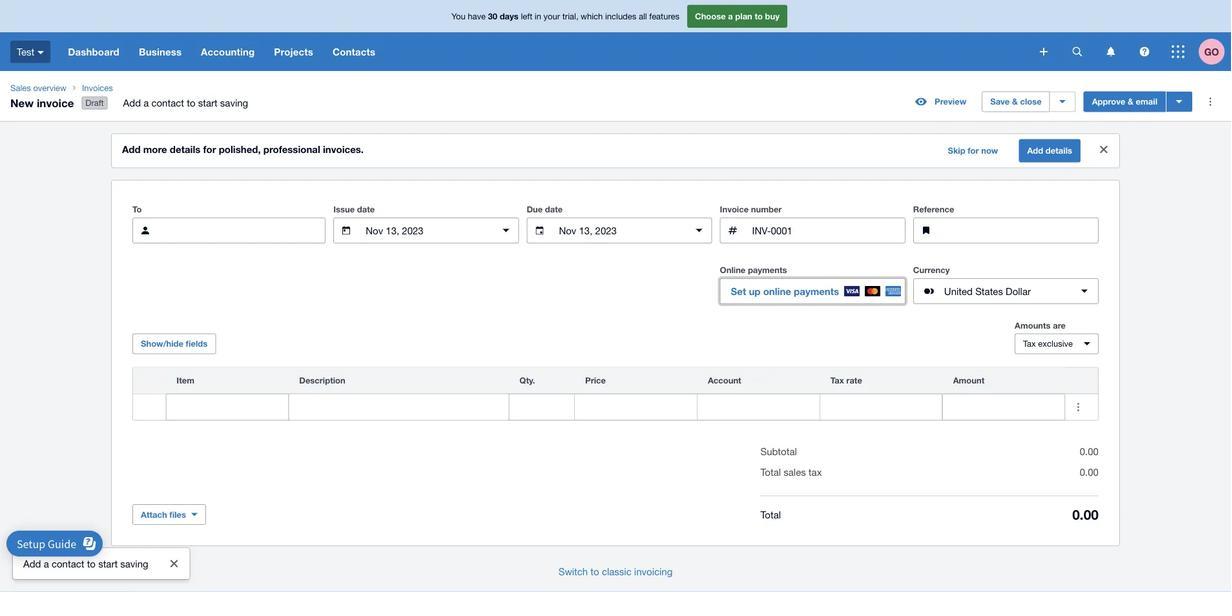 Task type: locate. For each thing, give the bounding box(es) containing it.
date right the due
[[545, 205, 563, 215]]

tax
[[1023, 339, 1036, 349], [830, 376, 844, 386]]

set
[[731, 286, 746, 297]]

none field inside invoice line item list element
[[166, 394, 288, 420]]

choose a plan to buy
[[695, 11, 780, 21]]

1 vertical spatial tax
[[830, 376, 844, 386]]

2 & from the left
[[1128, 97, 1134, 107]]

approve & email button
[[1084, 91, 1166, 112]]

None field
[[166, 394, 288, 420]]

svg image
[[1172, 45, 1185, 58], [1072, 47, 1082, 57], [1107, 47, 1115, 57], [1140, 47, 1149, 57], [1040, 48, 1048, 56]]

projects button
[[264, 32, 323, 71]]

to inside status
[[87, 558, 96, 569]]

0 horizontal spatial saving
[[120, 558, 148, 569]]

payments right online
[[794, 286, 839, 297]]

& inside save & close button
[[1012, 97, 1018, 107]]

business
[[139, 46, 182, 57]]

accounting button
[[191, 32, 264, 71]]

banner
[[0, 0, 1231, 71]]

attach files button
[[132, 505, 206, 525]]

qty.
[[519, 376, 535, 386]]

add a contact to start saving
[[123, 97, 248, 109], [23, 558, 148, 569]]

for inside button
[[968, 146, 979, 156]]

tax for tax exclusive
[[1023, 339, 1036, 349]]

add more details for polished, professional invoices.
[[122, 144, 364, 155]]

total
[[760, 467, 781, 478], [760, 509, 781, 520]]

0 horizontal spatial details
[[170, 144, 200, 155]]

show/hide fields
[[141, 339, 208, 349]]

start
[[198, 97, 217, 109], [98, 558, 118, 569]]

details left close image
[[1046, 146, 1072, 156]]

add
[[123, 97, 141, 109], [122, 144, 141, 155], [1027, 146, 1043, 156], [23, 558, 41, 569]]

tax left the rate
[[830, 376, 844, 386]]

files
[[169, 510, 186, 520]]

0 vertical spatial payments
[[748, 265, 787, 275]]

1 horizontal spatial start
[[198, 97, 217, 109]]

tax inside tax exclusive popup button
[[1023, 339, 1036, 349]]

to inside button
[[591, 566, 599, 577]]

saving left close icon
[[120, 558, 148, 569]]

test
[[17, 46, 34, 57]]

& for email
[[1128, 97, 1134, 107]]

total down subtotal
[[760, 467, 781, 478]]

1 & from the left
[[1012, 97, 1018, 107]]

for
[[203, 144, 216, 155], [968, 146, 979, 156]]

0 vertical spatial tax
[[1023, 339, 1036, 349]]

contact
[[151, 97, 184, 109], [52, 558, 84, 569]]

invoice
[[37, 96, 74, 109]]

0 horizontal spatial date
[[357, 205, 375, 215]]

start inside status
[[98, 558, 118, 569]]

contact element
[[132, 218, 326, 244]]

1 vertical spatial 0.00
[[1080, 467, 1099, 478]]

preview
[[935, 97, 966, 107]]

show/hide
[[141, 339, 183, 349]]

0.00 for subtotal
[[1080, 446, 1099, 457]]

1 total from the top
[[760, 467, 781, 478]]

1 vertical spatial payments
[[794, 286, 839, 297]]

invoice
[[720, 205, 749, 215]]

show/hide fields button
[[132, 334, 216, 354]]

reference
[[913, 205, 954, 215]]

1 vertical spatial a
[[144, 97, 149, 109]]

& left email
[[1128, 97, 1134, 107]]

choose
[[695, 11, 726, 21]]

1 horizontal spatial details
[[1046, 146, 1072, 156]]

item
[[177, 376, 194, 386]]

0 vertical spatial 0.00
[[1080, 446, 1099, 457]]

1 vertical spatial start
[[98, 558, 118, 569]]

2 vertical spatial a
[[44, 558, 49, 569]]

2 vertical spatial 0.00
[[1072, 506, 1099, 523]]

svg image
[[38, 51, 44, 54]]

test button
[[0, 32, 58, 71]]

1 horizontal spatial tax
[[1023, 339, 1036, 349]]

save & close button
[[982, 91, 1050, 112]]

2 date from the left
[[545, 205, 563, 215]]

1 vertical spatial add a contact to start saving
[[23, 558, 148, 569]]

for left now
[[968, 146, 979, 156]]

1 vertical spatial contact
[[52, 558, 84, 569]]

saving up polished,
[[220, 97, 248, 109]]

Quantity field
[[509, 395, 574, 420]]

0 vertical spatial total
[[760, 467, 781, 478]]

details
[[170, 144, 200, 155], [1046, 146, 1072, 156]]

buy
[[765, 11, 780, 21]]

2 total from the top
[[760, 509, 781, 520]]

dashboard
[[68, 46, 119, 57]]

more
[[143, 144, 167, 155]]

issue
[[333, 205, 355, 215]]

& right 'save'
[[1012, 97, 1018, 107]]

0 horizontal spatial contact
[[52, 558, 84, 569]]

description
[[299, 376, 345, 386]]

1 horizontal spatial date
[[545, 205, 563, 215]]

states
[[975, 286, 1003, 297]]

navigation containing dashboard
[[58, 32, 1031, 71]]

0 horizontal spatial tax
[[830, 376, 844, 386]]

a
[[728, 11, 733, 21], [144, 97, 149, 109], [44, 558, 49, 569]]

sales overview
[[10, 83, 66, 93]]

all
[[639, 11, 647, 21]]

tax down amounts
[[1023, 339, 1036, 349]]

add details button
[[1019, 139, 1081, 163]]

0 horizontal spatial a
[[44, 558, 49, 569]]

skip for now
[[948, 146, 998, 156]]

1 vertical spatial saving
[[120, 558, 148, 569]]

1 horizontal spatial &
[[1128, 97, 1134, 107]]

set up online payments button
[[720, 278, 905, 304]]

0 vertical spatial a
[[728, 11, 733, 21]]

total down total sales tax
[[760, 509, 781, 520]]

united states dollar button
[[913, 278, 1099, 304]]

invoices link
[[77, 81, 258, 94]]

more line item options element
[[1065, 368, 1098, 394]]

projects
[[274, 46, 313, 57]]

0 vertical spatial contact
[[151, 97, 184, 109]]

1 date from the left
[[357, 205, 375, 215]]

switch to classic invoicing button
[[548, 559, 683, 585]]

more date options image
[[493, 218, 519, 244]]

for left polished,
[[203, 144, 216, 155]]

total for total sales tax
[[760, 467, 781, 478]]

0 horizontal spatial for
[[203, 144, 216, 155]]

classic
[[602, 566, 631, 577]]

1 vertical spatial total
[[760, 509, 781, 520]]

1 horizontal spatial payments
[[794, 286, 839, 297]]

&
[[1012, 97, 1018, 107], [1128, 97, 1134, 107]]

payments up online
[[748, 265, 787, 275]]

saving
[[220, 97, 248, 109], [120, 558, 148, 569]]

payments
[[748, 265, 787, 275], [794, 286, 839, 297]]

Description text field
[[289, 395, 508, 420]]

2 horizontal spatial a
[[728, 11, 733, 21]]

1 horizontal spatial for
[[968, 146, 979, 156]]

amounts
[[1015, 320, 1051, 330]]

due
[[527, 205, 543, 215]]

0 horizontal spatial start
[[98, 558, 118, 569]]

tax inside invoice line item list element
[[830, 376, 844, 386]]

navigation
[[58, 32, 1031, 71]]

which
[[581, 11, 603, 21]]

business button
[[129, 32, 191, 71]]

approve & email
[[1092, 97, 1157, 107]]

30
[[488, 11, 497, 21]]

0 horizontal spatial payments
[[748, 265, 787, 275]]

0 vertical spatial saving
[[220, 97, 248, 109]]

date right the issue
[[357, 205, 375, 215]]

online
[[763, 286, 791, 297]]

close image
[[1091, 137, 1117, 163]]

& inside approve & email button
[[1128, 97, 1134, 107]]

details right more on the left of page
[[170, 144, 200, 155]]

close image
[[161, 551, 187, 577]]

0 horizontal spatial &
[[1012, 97, 1018, 107]]



Task type: describe. For each thing, give the bounding box(es) containing it.
0.00 for total sales tax
[[1080, 467, 1099, 478]]

1 horizontal spatial a
[[144, 97, 149, 109]]

subtotal
[[760, 446, 797, 457]]

set up online payments
[[731, 286, 839, 297]]

includes
[[605, 11, 636, 21]]

issue date
[[333, 205, 375, 215]]

days
[[500, 11, 519, 21]]

due date
[[527, 205, 563, 215]]

contacts
[[333, 46, 375, 57]]

up
[[749, 286, 761, 297]]

close
[[1020, 97, 1042, 107]]

Inventory item text field
[[166, 395, 288, 420]]

tax rate
[[830, 376, 862, 386]]

payments inside popup button
[[794, 286, 839, 297]]

sales
[[784, 467, 806, 478]]

total sales tax
[[760, 467, 822, 478]]

polished,
[[219, 144, 261, 155]]

saving inside status
[[120, 558, 148, 569]]

your
[[544, 11, 560, 21]]

you have 30 days left in your trial, which includes all features
[[451, 11, 679, 21]]

0 vertical spatial start
[[198, 97, 217, 109]]

invoice number
[[720, 205, 782, 215]]

you
[[451, 11, 465, 21]]

contact inside add a contact to start saving status
[[52, 558, 84, 569]]

switch
[[558, 566, 588, 577]]

amount
[[953, 376, 985, 386]]

Price field
[[575, 395, 697, 420]]

1 horizontal spatial contact
[[151, 97, 184, 109]]

united states dollar
[[944, 286, 1031, 297]]

email
[[1136, 97, 1157, 107]]

add a contact to start saving status
[[13, 548, 190, 579]]

date for issue date
[[357, 205, 375, 215]]

price
[[585, 376, 606, 386]]

invoice line item list element
[[132, 367, 1099, 421]]

save
[[990, 97, 1010, 107]]

professional
[[263, 144, 320, 155]]

details inside add details button
[[1046, 146, 1072, 156]]

add details
[[1027, 146, 1072, 156]]

in
[[535, 11, 541, 21]]

attach files
[[141, 510, 186, 520]]

tax exclusive
[[1023, 339, 1073, 349]]

are
[[1053, 320, 1066, 330]]

attach
[[141, 510, 167, 520]]

total for total
[[760, 509, 781, 520]]

add inside button
[[1027, 146, 1043, 156]]

number
[[751, 205, 782, 215]]

plan
[[735, 11, 752, 21]]

more date options image
[[686, 218, 712, 244]]

have
[[468, 11, 486, 21]]

a inside banner
[[728, 11, 733, 21]]

banner containing dashboard
[[0, 0, 1231, 71]]

online
[[720, 265, 746, 275]]

account
[[708, 376, 741, 386]]

now
[[981, 146, 998, 156]]

online payments
[[720, 265, 787, 275]]

features
[[649, 11, 679, 21]]

draft
[[85, 98, 104, 108]]

go button
[[1199, 32, 1231, 71]]

approve
[[1092, 97, 1125, 107]]

0 vertical spatial add a contact to start saving
[[123, 97, 248, 109]]

sales overview link
[[5, 81, 72, 94]]

date for due date
[[545, 205, 563, 215]]

tax exclusive button
[[1015, 334, 1099, 354]]

Issue date text field
[[364, 218, 488, 243]]

Invoice number text field
[[751, 218, 905, 243]]

tax
[[809, 467, 822, 478]]

tax for tax rate
[[830, 376, 844, 386]]

currency
[[913, 265, 950, 275]]

fields
[[186, 339, 208, 349]]

To text field
[[163, 218, 325, 243]]

amounts are
[[1015, 320, 1066, 330]]

exclusive
[[1038, 339, 1073, 349]]

left
[[521, 11, 532, 21]]

add a contact to start saving inside status
[[23, 558, 148, 569]]

Due date text field
[[558, 218, 681, 243]]

1 horizontal spatial saving
[[220, 97, 248, 109]]

rate
[[846, 376, 862, 386]]

invoices.
[[323, 144, 364, 155]]

new
[[10, 96, 34, 109]]

go
[[1204, 46, 1219, 57]]

dollar
[[1006, 286, 1031, 297]]

new invoice
[[10, 96, 74, 109]]

contacts button
[[323, 32, 385, 71]]

sales
[[10, 83, 31, 93]]

invoice number element
[[720, 218, 905, 244]]

more line item options image
[[1065, 394, 1091, 420]]

dashboard link
[[58, 32, 129, 71]]

a inside status
[[44, 558, 49, 569]]

trial,
[[562, 11, 578, 21]]

preview button
[[908, 91, 974, 112]]

accounting
[[201, 46, 255, 57]]

navigation inside banner
[[58, 32, 1031, 71]]

invoicing
[[634, 566, 673, 577]]

invoices
[[82, 83, 113, 93]]

more invoice options image
[[1197, 89, 1223, 115]]

overview
[[33, 83, 66, 93]]

skip
[[948, 146, 965, 156]]

to
[[132, 205, 142, 215]]

Reference text field
[[944, 218, 1098, 243]]

skip for now button
[[940, 141, 1006, 161]]

add more details for polished, professional invoices. status
[[112, 134, 1119, 168]]

save & close
[[990, 97, 1042, 107]]

united
[[944, 286, 973, 297]]

& for close
[[1012, 97, 1018, 107]]



Task type: vqa. For each thing, say whether or not it's contained in the screenshot.
middle 0.00
yes



